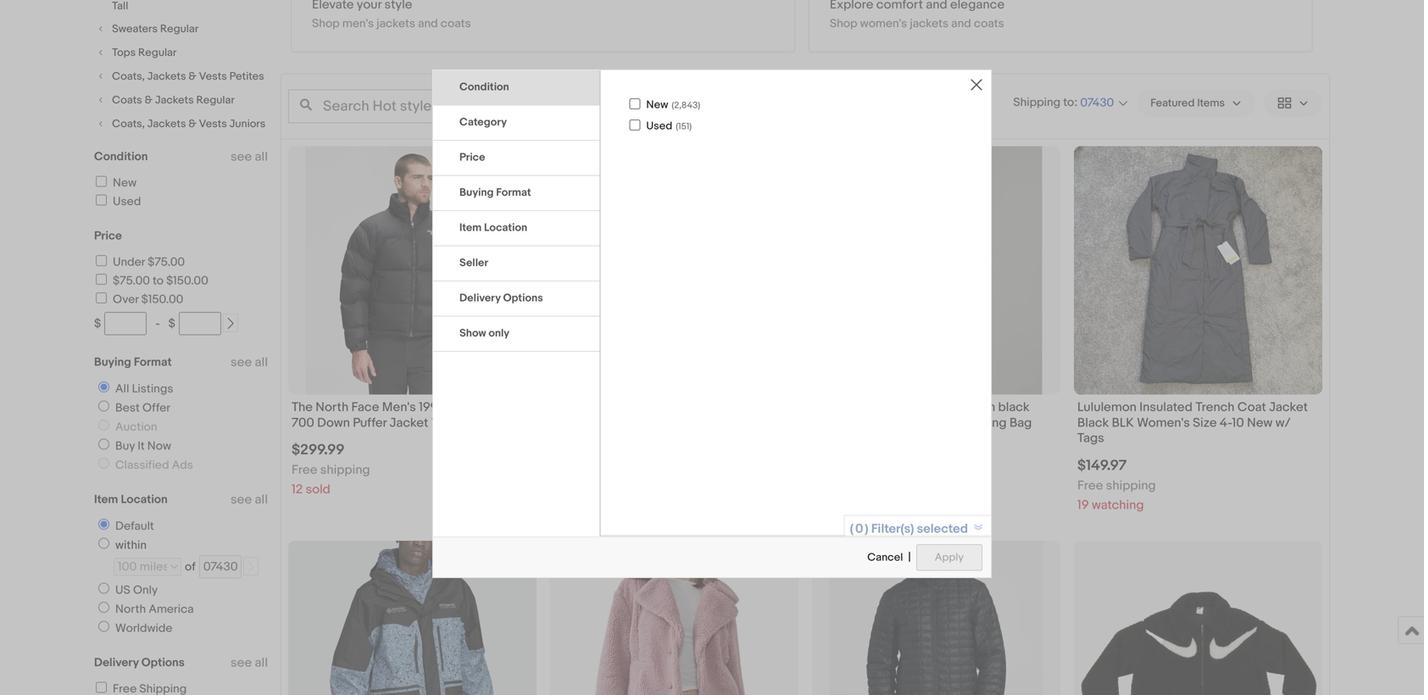 Task type: describe. For each thing, give the bounding box(es) containing it.
free for $299.99
[[292, 463, 318, 478]]

listings
[[132, 382, 173, 397]]

0 horizontal spatial location
[[121, 493, 168, 507]]

see all for item location
[[231, 492, 268, 508]]

lululemon for lululemon down for it all vest in black nwt size 6/ lululemon shopping bag
[[816, 400, 875, 415]]

0 horizontal spatial price
[[94, 229, 122, 243]]

retro
[[447, 400, 479, 415]]

1996
[[419, 400, 445, 415]]

the north face men's 1996 retro nuptse 700 down puffer jacket white black nwt link
[[292, 400, 533, 435]]

see all for delivery options
[[231, 656, 268, 671]]

under
[[113, 255, 145, 270]]

0 horizontal spatial item
[[94, 493, 118, 507]]

trench
[[1196, 400, 1235, 415]]

sold for $108.99
[[576, 482, 601, 498]]

$ for the minimum value text field
[[94, 317, 101, 331]]

under $75.00 link
[[93, 255, 185, 270]]

it
[[932, 400, 939, 415]]

category
[[460, 116, 507, 129]]

detroit
[[675, 400, 716, 415]]

show
[[460, 327, 486, 340]]

insulated
[[1140, 400, 1193, 415]]

blk
[[1112, 416, 1135, 431]]

close image
[[971, 79, 983, 91]]

nwt inside carhartt men's duck detroit winter jacket nwt 2020
[[596, 416, 623, 431]]

the
[[292, 400, 313, 415]]

women's
[[1138, 416, 1191, 431]]

jacket inside carhartt men's duck detroit winter jacket nwt 2020
[[554, 416, 593, 431]]

Default radio
[[98, 519, 109, 530]]

700
[[292, 416, 314, 431]]

black inside lululemon insulated trench coat jacket black blk women's size 4-10 new w/ tags
[[1078, 416, 1110, 431]]

145
[[554, 482, 573, 498]]

and for shop men's jackets and coats
[[418, 17, 438, 31]]

all listings link
[[92, 382, 177, 397]]

0 vertical spatial buying format
[[460, 186, 531, 199]]

north america link
[[92, 602, 197, 617]]

( for used
[[676, 121, 679, 132]]

0 horizontal spatial buying format
[[94, 355, 172, 370]]

free for $108.99
[[554, 463, 580, 478]]

0 horizontal spatial delivery options
[[94, 656, 185, 670]]

sold for $299.99
[[306, 482, 331, 498]]

see for condition
[[231, 149, 252, 165]]

white
[[431, 416, 465, 431]]

all inside the "lululemon down for it all vest in black nwt size 6/ lululemon shopping bag"
[[942, 400, 955, 415]]

all listings
[[115, 382, 173, 397]]

format inside tab list
[[496, 186, 531, 199]]

Minimum Value text field
[[104, 312, 147, 335]]

1 horizontal spatial delivery
[[460, 292, 501, 305]]

now
[[147, 439, 171, 454]]

men's inside the north face men's 1996 retro nuptse 700 down puffer jacket white black nwt
[[382, 400, 416, 415]]

women's
[[861, 17, 908, 31]]

$108.99 free shipping 145 sold
[[554, 442, 632, 498]]

only
[[489, 327, 510, 340]]

All Listings radio
[[98, 382, 109, 393]]

shipping for $299.99
[[320, 463, 370, 478]]

lululemon insulated trench coat jacket black blk women's size 4-10 new w/ tags
[[1078, 400, 1309, 446]]

w/
[[1276, 416, 1292, 431]]

used link
[[93, 195, 141, 209]]

1 horizontal spatial lululemon
[[890, 416, 949, 431]]

Shop men's jackets and coats text field
[[292, 0, 795, 51]]

north inside north america 'link'
[[115, 603, 146, 617]]

duck
[[642, 400, 672, 415]]

shop for shop women's jackets and coats
[[830, 17, 858, 31]]

Apply submit
[[917, 545, 983, 571]]

cancel
[[868, 551, 904, 564]]

submit price range image
[[225, 318, 236, 330]]

Classified Ads radio
[[98, 458, 109, 469]]

size inside the "lululemon down for it all vest in black nwt size 6/ lululemon shopping bag"
[[846, 416, 870, 431]]

6/
[[873, 416, 887, 431]]

see for delivery options
[[231, 656, 252, 671]]

over
[[113, 293, 139, 307]]

shopping
[[952, 416, 1007, 431]]

classified
[[115, 458, 169, 473]]

us only
[[115, 584, 158, 598]]

Maximum Value text field
[[179, 312, 221, 335]]

all
[[115, 382, 129, 397]]

bag
[[1010, 416, 1033, 431]]

tags
[[1078, 431, 1105, 446]]

classified ads link
[[92, 458, 197, 473]]

$75.00 to $150.00 link
[[93, 274, 208, 288]]

the north face men's 1996 retro nuptse 700 down puffer jacket white black nwt image
[[306, 146, 520, 395]]

all for new
[[255, 149, 268, 165]]

0 horizontal spatial format
[[134, 355, 172, 370]]

1 horizontal spatial delivery options
[[460, 292, 543, 305]]

watching
[[1092, 498, 1145, 513]]

Buy It Now radio
[[98, 439, 109, 450]]

america
[[149, 603, 194, 617]]

buy it now
[[115, 439, 171, 454]]

new inside lululemon insulated trench coat jacket black blk women's size 4-10 new w/ tags
[[1248, 416, 1273, 431]]

1 vertical spatial delivery
[[94, 656, 139, 670]]

0 vertical spatial item location
[[460, 221, 528, 235]]

see all button for item location
[[231, 492, 268, 508]]

for
[[914, 400, 929, 415]]

jackets for men's
[[377, 17, 416, 31]]

$108.99
[[554, 442, 606, 459]]

dialog containing condition
[[0, 0, 1425, 695]]

carhartt men's duck detroit winter jacket nwt 2020 link
[[554, 400, 796, 435]]

1 vertical spatial condition
[[94, 150, 148, 164]]

151
[[679, 121, 690, 132]]

$299.99
[[292, 442, 345, 459]]

buy
[[115, 439, 135, 454]]

worldwide link
[[92, 621, 176, 636]]

best offer link
[[92, 401, 174, 416]]

ads
[[172, 458, 193, 473]]

$299.99 free shipping 12 sold
[[292, 442, 370, 498]]

nwot nike sherpa fleece black white big swoosh womens full zip coat jacket xl image
[[1075, 586, 1323, 695]]

carhartt
[[554, 400, 602, 415]]

used for used ( 151 )
[[647, 120, 673, 133]]

Free Shipping checkbox
[[96, 682, 107, 693]]

-
[[155, 317, 160, 331]]

seller
[[460, 257, 489, 270]]

north america
[[115, 603, 194, 617]]

1 vertical spatial item location
[[94, 493, 168, 507]]

shipping for $149.97
[[1107, 478, 1157, 493]]

us only link
[[92, 583, 161, 598]]

jacket inside lululemon insulated trench coat jacket black blk women's size 4-10 new w/ tags
[[1270, 400, 1309, 415]]

black
[[999, 400, 1030, 415]]

nwt inside the north face men's 1996 retro nuptse 700 down puffer jacket white black nwt
[[502, 416, 530, 431]]

nwt inside the "lululemon down for it all vest in black nwt size 6/ lululemon shopping bag"
[[816, 416, 844, 431]]

new link
[[93, 176, 137, 190]]

best offer
[[115, 401, 171, 416]]

over $150.00
[[113, 293, 184, 307]]



Task type: locate. For each thing, give the bounding box(es) containing it.
see all button for condition
[[231, 149, 268, 165]]

shipping inside $299.99 free shipping 12 sold
[[320, 463, 370, 478]]

1 $ from the left
[[94, 317, 101, 331]]

2 black from the left
[[1078, 416, 1110, 431]]

new for new
[[113, 176, 137, 190]]

US Only radio
[[98, 583, 109, 594]]

item location up default
[[94, 493, 168, 507]]

men's inside carhartt men's duck detroit winter jacket nwt 2020
[[605, 400, 639, 415]]

carhartt men's duck detroit winter jacket nwt 2020 image
[[585, 146, 765, 395]]

1 shop from the left
[[312, 17, 340, 31]]

options down the worldwide
[[141, 656, 185, 670]]

shop
[[312, 17, 340, 31], [830, 17, 858, 31]]

0 horizontal spatial shop
[[312, 17, 340, 31]]

sold inside $299.99 free shipping 12 sold
[[306, 482, 331, 498]]

shop men's jackets and coats
[[312, 17, 471, 31]]

0 vertical spatial format
[[496, 186, 531, 199]]

sold
[[306, 482, 331, 498], [576, 482, 601, 498]]

and for shop women's jackets and coats
[[952, 17, 972, 31]]

see for item location
[[231, 492, 252, 508]]

new up 'used ( 151 )'
[[647, 98, 669, 112]]

shop left the men's
[[312, 17, 340, 31]]

and right the men's
[[418, 17, 438, 31]]

( for new
[[672, 100, 674, 111]]

2 horizontal spatial shipping
[[1107, 478, 1157, 493]]

all
[[255, 149, 268, 165], [255, 355, 268, 370], [942, 400, 955, 415], [255, 492, 268, 508], [255, 656, 268, 671]]

$150.00 right to
[[166, 274, 208, 288]]

free up 19
[[1078, 478, 1104, 493]]

4 see all button from the top
[[231, 656, 268, 671]]

tab list
[[433, 70, 600, 352]]

north right the
[[316, 400, 349, 415]]

and inside 'text field'
[[418, 17, 438, 31]]

used
[[647, 120, 673, 133], [113, 195, 141, 209]]

jackets right the men's
[[377, 17, 416, 31]]

shop men's jackets and coats link
[[292, 0, 795, 51]]

and up close icon on the top of page
[[952, 17, 972, 31]]

1 horizontal spatial nwt
[[596, 416, 623, 431]]

condition up category
[[460, 81, 509, 94]]

sold right 12
[[306, 482, 331, 498]]

1 vertical spatial delivery options
[[94, 656, 185, 670]]

Under $75.00 checkbox
[[96, 255, 107, 266]]

$75.00 to $150.00
[[113, 274, 208, 288]]

tab list inside dialog
[[433, 70, 600, 352]]

1 horizontal spatial item
[[460, 221, 482, 235]]

0 horizontal spatial $
[[94, 317, 101, 331]]

item
[[460, 221, 482, 235], [94, 493, 118, 507]]

format down category
[[496, 186, 531, 199]]

delivery options up 'only' at the left of the page
[[460, 292, 543, 305]]

2 see from the top
[[231, 355, 252, 370]]

2 see all from the top
[[231, 355, 268, 370]]

1 horizontal spatial $
[[168, 317, 175, 331]]

1 vertical spatial location
[[121, 493, 168, 507]]

1 horizontal spatial options
[[503, 292, 543, 305]]

buying up all listings option
[[94, 355, 131, 370]]

) for used
[[690, 121, 692, 132]]

2 see all button from the top
[[231, 355, 268, 370]]

0 horizontal spatial used
[[113, 195, 141, 209]]

free inside $108.99 free shipping 145 sold
[[554, 463, 580, 478]]

) for new
[[698, 100, 701, 111]]

1 vertical spatial buying format
[[94, 355, 172, 370]]

$75.00 down under
[[113, 274, 150, 288]]

2 men's from the left
[[605, 400, 639, 415]]

shop inside text box
[[830, 17, 858, 31]]

( down new ( 2,843 )
[[676, 121, 679, 132]]

under $75.00
[[113, 255, 185, 270]]

buying format down category
[[460, 186, 531, 199]]

1 horizontal spatial )
[[698, 100, 701, 111]]

0 horizontal spatial north
[[115, 603, 146, 617]]

0 horizontal spatial coats
[[441, 17, 471, 31]]

buy it now link
[[92, 439, 175, 454]]

0 horizontal spatial buying
[[94, 355, 131, 370]]

07430 text field
[[199, 556, 242, 579]]

lululemon down for it all vest in black nwt size 6/ lululemon shopping bag image
[[831, 146, 1043, 395]]

coats inside text box
[[974, 17, 1005, 31]]

buying
[[460, 186, 494, 199], [94, 355, 131, 370]]

size inside lululemon insulated trench coat jacket black blk women's size 4-10 new w/ tags
[[1193, 416, 1218, 431]]

1 nwt from the left
[[502, 416, 530, 431]]

0 vertical spatial )
[[698, 100, 701, 111]]

shop women's jackets and coats
[[830, 17, 1005, 31]]

all for all listings
[[255, 355, 268, 370]]

show only
[[460, 327, 510, 340]]

1 horizontal spatial free
[[554, 463, 580, 478]]

$75.00 up the $75.00 to $150.00
[[148, 255, 185, 270]]

1 horizontal spatial buying format
[[460, 186, 531, 199]]

offer
[[142, 401, 171, 416]]

nwt left 6/
[[816, 416, 844, 431]]

1 vertical spatial price
[[94, 229, 122, 243]]

1 and from the left
[[418, 17, 438, 31]]

1 vertical spatial north
[[115, 603, 146, 617]]

1 see from the top
[[231, 149, 252, 165]]

$ right -
[[168, 317, 175, 331]]

size down trench
[[1193, 416, 1218, 431]]

0 vertical spatial $150.00
[[166, 274, 208, 288]]

black up tags
[[1078, 416, 1110, 431]]

North America radio
[[98, 602, 109, 613]]

0 vertical spatial new
[[647, 98, 669, 112]]

new down coat
[[1248, 416, 1273, 431]]

coats
[[441, 17, 471, 31], [974, 17, 1005, 31]]

delivery up show only
[[460, 292, 501, 305]]

0 vertical spatial options
[[503, 292, 543, 305]]

2 and from the left
[[952, 17, 972, 31]]

coat
[[1238, 400, 1267, 415]]

see all button for delivery options
[[231, 656, 268, 671]]

0 vertical spatial $75.00
[[148, 255, 185, 270]]

Used checkbox
[[96, 195, 107, 206]]

within radio
[[98, 538, 109, 549]]

used for used
[[113, 195, 141, 209]]

sold inside $108.99 free shipping 145 sold
[[576, 482, 601, 498]]

1 horizontal spatial format
[[496, 186, 531, 199]]

Auction radio
[[98, 420, 109, 431]]

jackets inside shop men's jackets and coats 'text field'
[[377, 17, 416, 31]]

see all button
[[231, 149, 268, 165], [231, 355, 268, 370], [231, 492, 268, 508], [231, 656, 268, 671]]

black down "nuptse"
[[468, 416, 499, 431]]

all for default
[[255, 492, 268, 508]]

shipping up watching
[[1107, 478, 1157, 493]]

1 vertical spatial (
[[676, 121, 679, 132]]

format up listings
[[134, 355, 172, 370]]

1 horizontal spatial size
[[1193, 416, 1218, 431]]

0 vertical spatial buying
[[460, 186, 494, 199]]

down right "700"
[[317, 416, 350, 431]]

see all
[[231, 149, 268, 165], [231, 355, 268, 370], [231, 492, 268, 508], [231, 656, 268, 671]]

item location up seller at the top left of page
[[460, 221, 528, 235]]

of
[[185, 560, 196, 575]]

2 horizontal spatial lululemon
[[1078, 400, 1137, 415]]

Best Offer radio
[[98, 401, 109, 412]]

10
[[1233, 416, 1245, 431]]

0 horizontal spatial options
[[141, 656, 185, 670]]

north up worldwide link
[[115, 603, 146, 617]]

$ for maximum value text box
[[168, 317, 175, 331]]

men's up 2020
[[605, 400, 639, 415]]

1 vertical spatial $150.00
[[141, 293, 184, 307]]

buying up seller at the top left of page
[[460, 186, 494, 199]]

location up seller at the top left of page
[[484, 221, 528, 235]]

2 sold from the left
[[576, 482, 601, 498]]

lululemon down for it all vest in black nwt size 6/ lululemon shopping bag
[[816, 400, 1033, 431]]

price up under $75.00 option
[[94, 229, 122, 243]]

1 horizontal spatial location
[[484, 221, 528, 235]]

( up 'used ( 151 )'
[[672, 100, 674, 111]]

down
[[878, 400, 911, 415], [317, 416, 350, 431]]

0 horizontal spatial nwt
[[502, 416, 530, 431]]

free for $149.97
[[1078, 478, 1104, 493]]

1 horizontal spatial north
[[316, 400, 349, 415]]

1 jackets from the left
[[377, 17, 416, 31]]

1 horizontal spatial down
[[878, 400, 911, 415]]

shop inside 'text field'
[[312, 17, 340, 31]]

auction link
[[92, 420, 161, 435]]

2 $ from the left
[[168, 317, 175, 331]]

1 vertical spatial new
[[113, 176, 137, 190]]

0 vertical spatial used
[[647, 120, 673, 133]]

2 nwt from the left
[[596, 416, 623, 431]]

2,843
[[674, 100, 698, 111]]

used down the new link
[[113, 195, 141, 209]]

1 vertical spatial )
[[690, 121, 692, 132]]

0 horizontal spatial and
[[418, 17, 438, 31]]

1 sold from the left
[[306, 482, 331, 498]]

1 vertical spatial options
[[141, 656, 185, 670]]

free inside $299.99 free shipping 12 sold
[[292, 463, 318, 478]]

) inside 'used ( 151 )'
[[690, 121, 692, 132]]

item up default radio
[[94, 493, 118, 507]]

3 nwt from the left
[[816, 416, 844, 431]]

lululemon insulated trench coat jacket black blk women's size 4-10 new w/ tags image
[[1075, 146, 1323, 395]]

2 horizontal spatial free
[[1078, 478, 1104, 493]]

north inside the north face men's 1996 retro nuptse 700 down puffer jacket white black nwt
[[316, 400, 349, 415]]

1 horizontal spatial men's
[[605, 400, 639, 415]]

delivery options
[[460, 292, 543, 305], [94, 656, 185, 670]]

condition up the new link
[[94, 150, 148, 164]]

size
[[846, 416, 870, 431], [1193, 416, 1218, 431]]

) inside new ( 2,843 )
[[698, 100, 701, 111]]

1 horizontal spatial new
[[647, 98, 669, 112]]

0 vertical spatial location
[[484, 221, 528, 235]]

0 horizontal spatial black
[[468, 416, 499, 431]]

worldwide
[[115, 622, 173, 636]]

down up 6/
[[878, 400, 911, 415]]

0 horizontal spatial free
[[292, 463, 318, 478]]

delivery up free shipping option
[[94, 656, 139, 670]]

size left 6/
[[846, 416, 870, 431]]

jackets for women's
[[910, 17, 949, 31]]

lululemon for lululemon insulated trench coat jacket black blk women's size 4-10 new w/ tags
[[1078, 400, 1137, 415]]

1 black from the left
[[468, 416, 499, 431]]

coats for shop men's jackets and coats
[[441, 17, 471, 31]]

1 men's from the left
[[382, 400, 416, 415]]

0 horizontal spatial (
[[672, 100, 674, 111]]

2 horizontal spatial new
[[1248, 416, 1273, 431]]

down inside the north face men's 1996 retro nuptse 700 down puffer jacket white black nwt
[[317, 416, 350, 431]]

delivery options down the worldwide
[[94, 656, 185, 670]]

1 see all from the top
[[231, 149, 268, 165]]

see all for buying format
[[231, 355, 268, 370]]

jacket up 'w/'
[[1270, 400, 1309, 415]]

0 horizontal spatial )
[[690, 121, 692, 132]]

New checkbox
[[96, 176, 107, 187]]

2 jackets from the left
[[910, 17, 949, 31]]

0 horizontal spatial new
[[113, 176, 137, 190]]

shipping inside $149.97 free shipping 19 watching
[[1107, 478, 1157, 493]]

see all for condition
[[231, 149, 268, 165]]

lululemon down for
[[890, 416, 949, 431]]

1 horizontal spatial shipping
[[582, 463, 632, 478]]

0 vertical spatial north
[[316, 400, 349, 415]]

free up 12
[[292, 463, 318, 478]]

new mens the north face black eco thermoball full zip jacket coat puffer matte image
[[813, 541, 1061, 695]]

winter
[[718, 400, 756, 415]]

1 coats from the left
[[441, 17, 471, 31]]

1 horizontal spatial (
[[676, 121, 679, 132]]

0 horizontal spatial delivery
[[94, 656, 139, 670]]

free inside $149.97 free shipping 19 watching
[[1078, 478, 1104, 493]]

see for buying format
[[231, 355, 252, 370]]

coats for shop women's jackets and coats
[[974, 17, 1005, 31]]

free up the 145 at the bottom of the page
[[554, 463, 580, 478]]

see all button for buying format
[[231, 355, 268, 370]]

$ down over $150.00 option
[[94, 317, 101, 331]]

4 see all from the top
[[231, 656, 268, 671]]

2 vertical spatial new
[[1248, 416, 1273, 431]]

nuptse
[[482, 400, 524, 415]]

2020
[[626, 416, 656, 431]]

1 see all button from the top
[[231, 149, 268, 165]]

buying format up all listings link
[[94, 355, 172, 370]]

face
[[352, 400, 379, 415]]

1 vertical spatial item
[[94, 493, 118, 507]]

format
[[496, 186, 531, 199], [134, 355, 172, 370]]

2 shop from the left
[[830, 17, 858, 31]]

shipping inside $108.99 free shipping 145 sold
[[582, 463, 632, 478]]

nwt left 2020
[[596, 416, 623, 431]]

1 vertical spatial used
[[113, 195, 141, 209]]

Worldwide radio
[[98, 621, 109, 632]]

puffer
[[353, 416, 387, 431]]

shop for shop men's jackets and coats
[[312, 17, 340, 31]]

jackets inside shop women's jackets and coats text box
[[910, 17, 949, 31]]

2 coats from the left
[[974, 17, 1005, 31]]

delivery
[[460, 292, 501, 305], [94, 656, 139, 670]]

1 horizontal spatial and
[[952, 17, 972, 31]]

0 horizontal spatial condition
[[94, 150, 148, 164]]

1 horizontal spatial buying
[[460, 186, 494, 199]]

used left the 151
[[647, 120, 673, 133]]

4 see from the top
[[231, 656, 252, 671]]

tab list containing condition
[[433, 70, 600, 352]]

0 horizontal spatial down
[[317, 416, 350, 431]]

classified ads
[[115, 458, 193, 473]]

shipping down the $299.99
[[320, 463, 370, 478]]

condition
[[460, 81, 509, 94], [94, 150, 148, 164]]

0 horizontal spatial lululemon
[[816, 400, 875, 415]]

buying format
[[460, 186, 531, 199], [94, 355, 172, 370]]

results
[[711, 99, 751, 114]]

lululemon inside lululemon insulated trench coat jacket black blk women's size 4-10 new w/ tags
[[1078, 400, 1137, 415]]

Shop women's jackets and coats text field
[[810, 0, 1313, 51]]

used ( 151 )
[[647, 120, 692, 133]]

lululemon up blk
[[1078, 400, 1137, 415]]

1 horizontal spatial black
[[1078, 416, 1110, 431]]

2 size from the left
[[1193, 416, 1218, 431]]

default
[[115, 519, 154, 534]]

$149.97
[[1078, 457, 1127, 475]]

auction
[[115, 420, 157, 435]]

1 horizontal spatial jacket
[[554, 416, 593, 431]]

3 see from the top
[[231, 492, 252, 508]]

and inside text box
[[952, 17, 972, 31]]

go image
[[245, 561, 257, 573]]

1 horizontal spatial item location
[[460, 221, 528, 235]]

vest
[[958, 400, 983, 415]]

0 horizontal spatial men's
[[382, 400, 416, 415]]

jackets right women's
[[910, 17, 949, 31]]

1 horizontal spatial sold
[[576, 482, 601, 498]]

coats inside 'text field'
[[441, 17, 471, 31]]

( inside new ( 2,843 )
[[672, 100, 674, 111]]

( inside 'used ( 151 )'
[[676, 121, 679, 132]]

1 horizontal spatial shop
[[830, 17, 858, 31]]

default link
[[92, 519, 158, 534]]

0 horizontal spatial size
[[846, 416, 870, 431]]

1 vertical spatial $75.00
[[113, 274, 150, 288]]

0 vertical spatial (
[[672, 100, 674, 111]]

$75.00 to $150.00 checkbox
[[96, 274, 107, 285]]

3 see all button from the top
[[231, 492, 268, 508]]

location
[[484, 221, 528, 235], [121, 493, 168, 507]]

684 results
[[687, 99, 751, 114]]

dialog
[[0, 0, 1425, 695]]

new ( 2,843 )
[[647, 98, 701, 112]]

new for new ( 2,843 )
[[647, 98, 669, 112]]

1 horizontal spatial jackets
[[910, 17, 949, 31]]

lululemon insulated trench coat jacket black blk women's size 4-10 new w/ tags link
[[1078, 400, 1320, 451]]

0 vertical spatial delivery options
[[460, 292, 543, 305]]

over $150.00 link
[[93, 293, 184, 307]]

$150.00 down the $75.00 to $150.00
[[141, 293, 184, 307]]

shop left women's
[[830, 17, 858, 31]]

0 horizontal spatial item location
[[94, 493, 168, 507]]

in
[[986, 400, 996, 415]]

)
[[698, 100, 701, 111], [690, 121, 692, 132]]

black inside the north face men's 1996 retro nuptse 700 down puffer jacket white black nwt
[[468, 416, 499, 431]]

1 horizontal spatial used
[[647, 120, 673, 133]]

new up "used" link
[[113, 176, 137, 190]]

free people womens joplin faux fur warm teddy coat outerwear bhfo 3310 image
[[550, 541, 799, 695]]

0 vertical spatial price
[[460, 151, 485, 164]]

19
[[1078, 498, 1090, 513]]

0 horizontal spatial jackets
[[377, 17, 416, 31]]

within
[[115, 539, 147, 553]]

to
[[153, 274, 164, 288]]

sold right the 145 at the bottom of the page
[[576, 482, 601, 498]]

men's left 1996
[[382, 400, 416, 415]]

jacket inside the north face men's 1996 retro nuptse 700 down puffer jacket white black nwt
[[390, 416, 429, 431]]

it
[[138, 439, 145, 454]]

shipping for $108.99
[[582, 463, 632, 478]]

2 horizontal spatial nwt
[[816, 416, 844, 431]]

1 horizontal spatial coats
[[974, 17, 1005, 31]]

1 size from the left
[[846, 416, 870, 431]]

jacket down 1996
[[390, 416, 429, 431]]

options up 'only' at the left of the page
[[503, 292, 543, 305]]

0 vertical spatial condition
[[460, 81, 509, 94]]

lululemon up 6/
[[816, 400, 875, 415]]

0 horizontal spatial sold
[[306, 482, 331, 498]]

1 vertical spatial format
[[134, 355, 172, 370]]

adidas adventure winter allover print gore-tex jacket image
[[288, 541, 537, 695]]

nwt down "nuptse"
[[502, 416, 530, 431]]

1 horizontal spatial price
[[460, 151, 485, 164]]

$149.97 free shipping 19 watching
[[1078, 457, 1157, 513]]

the north face men's 1996 retro nuptse 700 down puffer jacket white black nwt
[[292, 400, 530, 431]]

3 see all from the top
[[231, 492, 268, 508]]

only
[[133, 584, 158, 598]]

684
[[687, 99, 708, 114]]

location up default
[[121, 493, 168, 507]]

item up seller at the top left of page
[[460, 221, 482, 235]]

None checkbox
[[630, 98, 641, 109], [630, 120, 641, 131], [630, 98, 641, 109], [630, 120, 641, 131]]

Over $150.00 checkbox
[[96, 293, 107, 304]]

0 vertical spatial item
[[460, 221, 482, 235]]

4-
[[1220, 416, 1233, 431]]

12
[[292, 482, 303, 498]]

0 horizontal spatial shipping
[[320, 463, 370, 478]]

cancel button
[[867, 544, 904, 572]]

0 horizontal spatial jacket
[[390, 416, 429, 431]]

best
[[115, 401, 140, 416]]

item location
[[460, 221, 528, 235], [94, 493, 168, 507]]

shipping down $108.99 at the left bottom of the page
[[582, 463, 632, 478]]

down inside the "lululemon down for it all vest in black nwt size 6/ lululemon shopping bag"
[[878, 400, 911, 415]]

price down category
[[460, 151, 485, 164]]

jacket down carhartt on the bottom left
[[554, 416, 593, 431]]



Task type: vqa. For each thing, say whether or not it's contained in the screenshot.
'sold' for $108.99
yes



